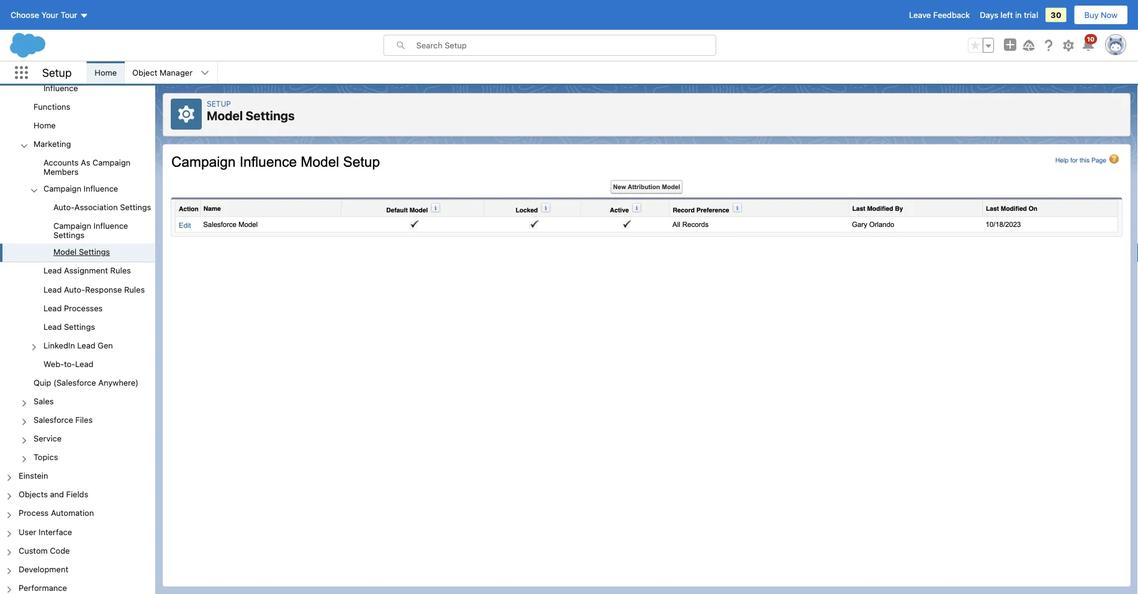 Task type: describe. For each thing, give the bounding box(es) containing it.
days
[[980, 10, 998, 20]]

model settings
[[53, 248, 110, 257]]

30
[[1051, 10, 1062, 20]]

interface
[[39, 528, 72, 537]]

0 vertical spatial influence
[[43, 83, 78, 93]]

now
[[1101, 10, 1118, 20]]

lead auto-response rules
[[43, 285, 145, 294]]

campaign for campaign influence
[[43, 184, 81, 193]]

1 vertical spatial rules
[[124, 285, 145, 294]]

lead left gen
[[77, 341, 95, 350]]

development
[[19, 565, 68, 574]]

web-to-lead
[[43, 360, 93, 369]]

objects and fields link
[[19, 490, 88, 502]]

in
[[1015, 10, 1022, 20]]

Search Setup text field
[[416, 35, 716, 55]]

process automation
[[19, 509, 94, 518]]

custom
[[19, 546, 48, 556]]

as
[[81, 158, 90, 167]]

quip (salesforce anywhere) link
[[34, 378, 138, 389]]

quip
[[34, 378, 51, 388]]

influence link
[[43, 83, 78, 95]]

user interface link
[[19, 528, 72, 539]]

your
[[41, 10, 58, 20]]

objects and fields
[[19, 490, 88, 500]]

0 vertical spatial rules
[[110, 266, 131, 275]]

salesforce
[[34, 416, 73, 425]]

lead for lead auto-response rules
[[43, 285, 62, 294]]

0 horizontal spatial home link
[[34, 121, 56, 132]]

web-
[[43, 360, 64, 369]]

tour
[[61, 10, 77, 20]]

(salesforce
[[53, 378, 96, 388]]

auto-association settings link
[[53, 203, 151, 214]]

sales
[[34, 397, 54, 406]]

campaign influence settings link
[[53, 221, 155, 240]]

response
[[85, 285, 122, 294]]

gen
[[98, 341, 113, 350]]

settings for model
[[246, 108, 295, 123]]

feedback
[[933, 10, 970, 20]]

object
[[132, 68, 157, 77]]

model settings tree item
[[0, 244, 155, 262]]

setup link
[[207, 99, 231, 108]]

lead settings link
[[43, 322, 95, 333]]

influence for campaign influence
[[84, 184, 118, 193]]

lead processes
[[43, 304, 103, 313]]

functions link
[[34, 102, 70, 113]]

settings inside "tree item"
[[79, 248, 110, 257]]

and
[[50, 490, 64, 500]]

einstein
[[19, 472, 48, 481]]

lead assignment rules link
[[43, 266, 131, 277]]

model settings link
[[53, 248, 110, 259]]

choose your tour
[[11, 10, 77, 20]]

model inside setup model settings
[[207, 108, 243, 123]]

accounts as campaign members link
[[43, 158, 155, 177]]

settings for influence
[[53, 231, 84, 240]]

user interface
[[19, 528, 72, 537]]

salesforce files
[[34, 416, 93, 425]]

fields
[[66, 490, 88, 500]]

accounts as campaign members
[[43, 158, 130, 177]]

association
[[74, 203, 118, 212]]

salesforce files link
[[34, 416, 93, 427]]

10
[[1087, 35, 1095, 43]]

lead auto-response rules link
[[43, 285, 145, 296]]

lead processes link
[[43, 304, 103, 315]]

custom code link
[[19, 546, 70, 558]]

lead assignment rules
[[43, 266, 131, 275]]

campaign for campaign influence settings
[[53, 221, 91, 231]]

members
[[43, 167, 79, 177]]

auto- inside campaign influence tree item
[[53, 203, 74, 212]]

files
[[75, 416, 93, 425]]

buy now
[[1084, 10, 1118, 20]]

linkedin
[[43, 341, 75, 350]]



Task type: locate. For each thing, give the bounding box(es) containing it.
rules up response
[[110, 266, 131, 275]]

1 vertical spatial influence
[[84, 184, 118, 193]]

marketing link
[[34, 139, 71, 151]]

buy
[[1084, 10, 1099, 20]]

campaign
[[93, 158, 130, 167], [43, 184, 81, 193], [53, 221, 91, 231]]

influence up auto-association settings at top left
[[84, 184, 118, 193]]

functions
[[34, 102, 70, 111]]

topics
[[34, 453, 58, 462]]

settings inside setup model settings
[[246, 108, 295, 123]]

lead for lead processes
[[43, 304, 62, 313]]

1 horizontal spatial model
[[207, 108, 243, 123]]

linkedin lead gen
[[43, 341, 113, 350]]

performance
[[19, 584, 67, 593]]

choose your tour button
[[10, 5, 89, 25]]

home down functions link
[[34, 121, 56, 130]]

influence inside campaign influence settings
[[94, 221, 128, 231]]

2 vertical spatial influence
[[94, 221, 128, 231]]

process
[[19, 509, 49, 518]]

influence down auto-association settings link on the top of the page
[[94, 221, 128, 231]]

0 vertical spatial auto-
[[53, 203, 74, 212]]

user
[[19, 528, 36, 537]]

lead for lead settings
[[43, 322, 62, 332]]

lead inside 'link'
[[75, 360, 93, 369]]

settings inside campaign influence settings
[[53, 231, 84, 240]]

0 horizontal spatial model
[[53, 248, 77, 257]]

lead
[[43, 266, 62, 275], [43, 285, 62, 294], [43, 304, 62, 313], [43, 322, 62, 332], [77, 341, 95, 350], [75, 360, 93, 369]]

development link
[[19, 565, 68, 576]]

lead settings
[[43, 322, 95, 332]]

objects
[[19, 490, 48, 500]]

object manager link
[[125, 61, 200, 84]]

setup for setup
[[42, 66, 72, 79]]

left
[[1001, 10, 1013, 20]]

group
[[0, 0, 155, 468], [968, 38, 994, 53], [0, 154, 155, 375], [0, 199, 155, 262]]

model up assignment
[[53, 248, 77, 257]]

group containing auto-association settings
[[0, 199, 155, 262]]

web-to-lead link
[[43, 360, 93, 371]]

1 horizontal spatial home link
[[87, 61, 124, 84]]

leave feedback
[[909, 10, 970, 20]]

home link up marketing
[[34, 121, 56, 132]]

influence up 'functions'
[[43, 83, 78, 93]]

lead up linkedin
[[43, 322, 62, 332]]

choose
[[11, 10, 39, 20]]

0 horizontal spatial setup
[[42, 66, 72, 79]]

model inside "tree item"
[[53, 248, 77, 257]]

rules right response
[[124, 285, 145, 294]]

campaign influence
[[43, 184, 118, 193]]

to-
[[64, 360, 75, 369]]

leave feedback link
[[909, 10, 970, 20]]

auto-
[[53, 203, 74, 212], [64, 285, 85, 294]]

setup model settings
[[207, 99, 295, 123]]

lead up lead settings
[[43, 304, 62, 313]]

influence for campaign influence settings
[[94, 221, 128, 231]]

settings
[[246, 108, 295, 123], [120, 203, 151, 212], [53, 231, 84, 240], [79, 248, 110, 257], [64, 322, 95, 332]]

linkedin lead gen link
[[43, 341, 113, 352]]

buy now button
[[1074, 5, 1128, 25]]

1 horizontal spatial setup
[[207, 99, 231, 108]]

model down setup link
[[207, 108, 243, 123]]

home inside group
[[34, 121, 56, 130]]

marketing tree item
[[0, 136, 155, 375]]

model
[[207, 108, 243, 123], [53, 248, 77, 257]]

lead up lead processes
[[43, 285, 62, 294]]

leave
[[909, 10, 931, 20]]

topics link
[[34, 453, 58, 464]]

days left in trial
[[980, 10, 1038, 20]]

influence
[[43, 83, 78, 93], [84, 184, 118, 193], [94, 221, 128, 231]]

anywhere)
[[98, 378, 138, 388]]

1 horizontal spatial home
[[95, 68, 117, 77]]

campaign influence link
[[43, 184, 118, 195]]

campaign inside campaign influence settings
[[53, 221, 91, 231]]

0 horizontal spatial home
[[34, 121, 56, 130]]

campaign right as on the left top of the page
[[93, 158, 130, 167]]

sales link
[[34, 397, 54, 408]]

auto- down campaign influence link in the top of the page
[[53, 203, 74, 212]]

lead up quip (salesforce anywhere)
[[75, 360, 93, 369]]

setup for setup model settings
[[207, 99, 231, 108]]

1 vertical spatial setup
[[207, 99, 231, 108]]

1 vertical spatial model
[[53, 248, 77, 257]]

group containing accounts as campaign members
[[0, 154, 155, 375]]

lead down model settings "tree item"
[[43, 266, 62, 275]]

0 vertical spatial home link
[[87, 61, 124, 84]]

group containing influence
[[0, 0, 155, 468]]

campaign up model settings "tree item"
[[53, 221, 91, 231]]

campaign influence tree item
[[0, 180, 155, 262]]

campaign down 'members'
[[43, 184, 81, 193]]

0 vertical spatial model
[[207, 108, 243, 123]]

quip (salesforce anywhere)
[[34, 378, 138, 388]]

campaign influence settings
[[53, 221, 128, 240]]

einstein link
[[19, 472, 48, 483]]

performance link
[[19, 584, 67, 595]]

process automation link
[[19, 509, 94, 520]]

setup inside setup model settings
[[207, 99, 231, 108]]

0 vertical spatial setup
[[42, 66, 72, 79]]

1 vertical spatial auto-
[[64, 285, 85, 294]]

0 vertical spatial campaign
[[93, 158, 130, 167]]

1 vertical spatial campaign
[[43, 184, 81, 193]]

2 vertical spatial campaign
[[53, 221, 91, 231]]

manager
[[160, 68, 193, 77]]

processes
[[64, 304, 103, 313]]

code
[[50, 546, 70, 556]]

home left object
[[95, 68, 117, 77]]

1 vertical spatial home link
[[34, 121, 56, 132]]

campaign inside accounts as campaign members
[[93, 158, 130, 167]]

auto-association settings
[[53, 203, 151, 212]]

custom code
[[19, 546, 70, 556]]

lead for lead assignment rules
[[43, 266, 62, 275]]

1 vertical spatial home
[[34, 121, 56, 130]]

service
[[34, 434, 62, 444]]

assignment
[[64, 266, 108, 275]]

automation
[[51, 509, 94, 518]]

marketing
[[34, 139, 71, 149]]

accounts
[[43, 158, 79, 167]]

home link left object
[[87, 61, 124, 84]]

service link
[[34, 434, 62, 445]]

settings for association
[[120, 203, 151, 212]]

trial
[[1024, 10, 1038, 20]]

auto- up lead processes
[[64, 285, 85, 294]]

object manager
[[132, 68, 193, 77]]

0 vertical spatial home
[[95, 68, 117, 77]]

home
[[95, 68, 117, 77], [34, 121, 56, 130]]

rules
[[110, 266, 131, 275], [124, 285, 145, 294]]

setup
[[42, 66, 72, 79], [207, 99, 231, 108]]

10 button
[[1081, 34, 1097, 53]]



Task type: vqa. For each thing, say whether or not it's contained in the screenshot.
Rename
no



